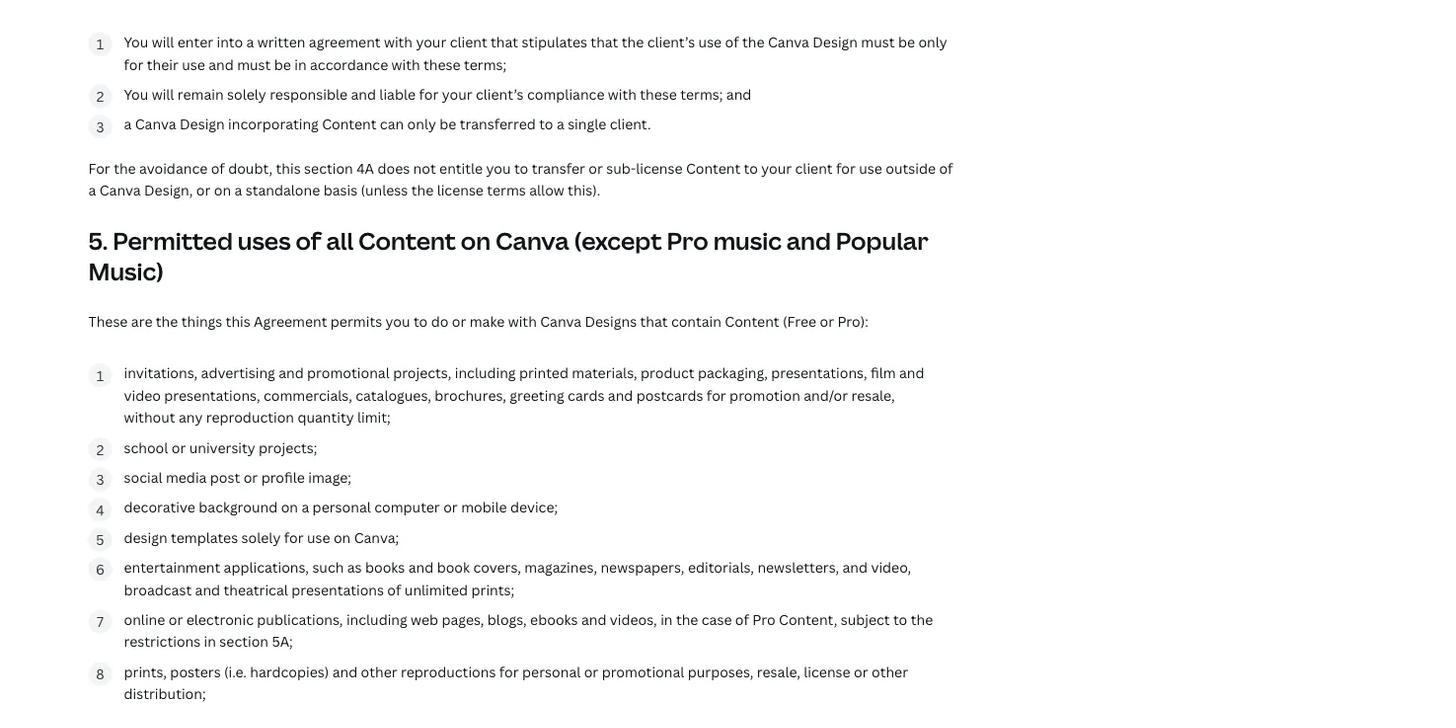 Task type: vqa. For each thing, say whether or not it's contained in the screenshot.
the topmost new
no



Task type: describe. For each thing, give the bounding box(es) containing it.
content inside "5. permitted uses of all content on canva (except pro music and popular music)"
[[359, 224, 456, 256]]

posters
[[170, 662, 221, 681]]

doubt,
[[228, 159, 273, 177]]

newsletters,
[[758, 558, 840, 577]]

terms
[[487, 181, 526, 200]]

you for you will remain solely responsible and liable for your client's compliance with these terms; and
[[124, 85, 148, 104]]

and inside you will enter into a written agreement with your client that stipulates that the client's use of the canva design must be only for their use and must be in accordance with these terms;
[[209, 55, 234, 73]]

pro inside "5. permitted uses of all content on canva (except pro music and popular music)"
[[667, 224, 709, 256]]

0 vertical spatial solely
[[227, 85, 266, 104]]

0 vertical spatial personal
[[313, 498, 371, 517]]

without
[[124, 408, 175, 427]]

5a;
[[272, 632, 293, 651]]

client inside for the avoidance of doubt, this section 4a does not entitle you to transfer or sub-license content to your client for use outside of a canva design, or on a standalone basis (unless the license terms allow this).
[[796, 159, 833, 177]]

you for you will enter into a written agreement with your client that stipulates that the client's use of the canva design must be only for their use and must be in accordance with these terms;
[[124, 33, 148, 51]]

these inside you will enter into a written agreement with your client that stipulates that the client's use of the canva design must be only for their use and must be in accordance with these terms;
[[424, 55, 461, 73]]

ebooks
[[530, 610, 578, 629]]

1 horizontal spatial license
[[636, 159, 683, 177]]

or left pro): on the top of the page
[[820, 312, 835, 331]]

mobile
[[461, 498, 507, 517]]

written
[[258, 33, 306, 51]]

advertising
[[201, 364, 275, 382]]

templates
[[171, 528, 238, 547]]

pro):
[[838, 312, 869, 331]]

2 vertical spatial in
[[204, 632, 216, 651]]

these are the things this agreement permits you to do or make with canva designs that contain content (free or pro):
[[88, 312, 869, 331]]

design inside you will enter into a written agreement with your client that stipulates that the client's use of the canva design must be only for their use and must be in accordance with these terms;
[[813, 33, 858, 51]]

broadcast
[[124, 580, 192, 599]]

of inside entertainment applications, such as books and book covers, magazines, newspapers, editorials, newsletters, and video, broadcast and theatrical presentations of unlimited prints;
[[388, 580, 401, 599]]

unlimited
[[405, 580, 468, 599]]

canva inside you will enter into a written agreement with your client that stipulates that the client's use of the canva design must be only for their use and must be in accordance with these terms;
[[768, 33, 810, 51]]

decorative background on a personal computer or mobile device;
[[124, 498, 558, 517]]

newspapers,
[[601, 558, 685, 577]]

prints;
[[472, 580, 515, 599]]

postcards
[[637, 386, 704, 405]]

5.
[[88, 224, 108, 256]]

1 vertical spatial only
[[407, 115, 436, 134]]

design
[[124, 528, 168, 547]]

to inside online or electronic publications, including web pages, blogs, ebooks and videos, in the case of pro content, subject to the restrictions in section 5a;
[[894, 610, 908, 629]]

school
[[124, 438, 168, 457]]

not
[[413, 159, 436, 177]]

sub-
[[607, 159, 636, 177]]

this inside for the avoidance of doubt, this section 4a does not entitle you to transfer or sub-license content to your client for use outside of a canva design, or on a standalone basis (unless the license terms allow this).
[[276, 159, 301, 177]]

permitted
[[113, 224, 233, 256]]

incorporating
[[228, 115, 319, 134]]

quantity
[[298, 408, 354, 427]]

content,
[[779, 610, 838, 629]]

and/or
[[804, 386, 848, 405]]

reproductions
[[401, 662, 496, 681]]

computer
[[375, 498, 440, 517]]

remain
[[178, 85, 224, 104]]

theatrical
[[224, 580, 288, 599]]

1 horizontal spatial that
[[591, 33, 619, 51]]

or inside online or electronic publications, including web pages, blogs, ebooks and videos, in the case of pro content, subject to the restrictions in section 5a;
[[169, 610, 183, 629]]

license inside prints, posters (i.e. hardcopies) and other reproductions for personal or promotional purposes, resale, license or other distribution;
[[804, 662, 851, 681]]

content inside for the avoidance of doubt, this section 4a does not entitle you to transfer or sub-license content to your client for use outside of a canva design, or on a standalone basis (unless the license terms allow this).
[[686, 159, 741, 177]]

your inside for the avoidance of doubt, this section 4a does not entitle you to transfer or sub-license content to your client for use outside of a canva design, or on a standalone basis (unless the license terms allow this).
[[762, 159, 792, 177]]

applications,
[[224, 558, 309, 577]]

to left do
[[414, 312, 428, 331]]

background
[[199, 498, 278, 517]]

or up media
[[172, 438, 186, 457]]

1 horizontal spatial presentations,
[[772, 364, 868, 382]]

packaging,
[[698, 364, 768, 382]]

university
[[189, 438, 256, 457]]

do
[[431, 312, 449, 331]]

image;
[[308, 468, 352, 487]]

editorials,
[[688, 558, 755, 577]]

books
[[365, 558, 405, 577]]

pages,
[[442, 610, 484, 629]]

or up this).
[[589, 159, 603, 177]]

2 other from the left
[[872, 662, 909, 681]]

in inside you will enter into a written agreement with your client that stipulates that the client's use of the canva design must be only for their use and must be in accordance with these terms;
[[295, 55, 307, 73]]

transferred
[[460, 115, 536, 134]]

and inside online or electronic publications, including web pages, blogs, ebooks and videos, in the case of pro content, subject to the restrictions in section 5a;
[[582, 610, 607, 629]]

responsible
[[270, 85, 348, 104]]

these
[[88, 312, 128, 331]]

of inside online or electronic publications, including web pages, blogs, ebooks and videos, in the case of pro content, subject to the restrictions in section 5a;
[[736, 610, 750, 629]]

product
[[641, 364, 695, 382]]

make
[[470, 312, 505, 331]]

blogs,
[[488, 610, 527, 629]]

design,
[[144, 181, 193, 200]]

(free
[[783, 312, 817, 331]]

any
[[179, 408, 203, 427]]

your for with
[[416, 33, 447, 51]]

on inside "5. permitted uses of all content on canva (except pro music and popular music)"
[[461, 224, 491, 256]]

for the avoidance of doubt, this section 4a does not entitle you to transfer or sub-license content to your client for use outside of a canva design, or on a standalone basis (unless the license terms allow this).
[[88, 159, 954, 200]]

hardcopies)
[[250, 662, 329, 681]]

terms; inside you will enter into a written agreement with your client that stipulates that the client's use of the canva design must be only for their use and must be in accordance with these terms;
[[464, 55, 507, 73]]

2 vertical spatial be
[[440, 115, 457, 134]]

social media post or profile image;
[[124, 468, 352, 487]]

music
[[714, 224, 782, 256]]

videos,
[[610, 610, 658, 629]]

1 horizontal spatial terms;
[[681, 85, 723, 104]]

cards
[[568, 386, 605, 405]]

will for remain
[[152, 85, 174, 104]]

1 other from the left
[[361, 662, 398, 681]]

for inside for the avoidance of doubt, this section 4a does not entitle you to transfer or sub-license content to your client for use outside of a canva design, or on a standalone basis (unless the license terms allow this).
[[836, 159, 856, 177]]

covers,
[[473, 558, 521, 577]]

brochures,
[[435, 386, 507, 405]]

a inside you will enter into a written agreement with your client that stipulates that the client's use of the canva design must be only for their use and must be in accordance with these terms;
[[246, 33, 254, 51]]

prints,
[[124, 662, 167, 681]]

entertainment
[[124, 558, 220, 577]]

catalogues,
[[356, 386, 431, 405]]

for right liable
[[419, 85, 439, 104]]

content left can at the left top of the page
[[322, 115, 377, 134]]

to up the music
[[744, 159, 758, 177]]

into
[[217, 33, 243, 51]]

standalone
[[246, 181, 320, 200]]

you will remain solely responsible and liable for your client's compliance with these terms; and
[[124, 85, 752, 104]]

for inside prints, posters (i.e. hardcopies) and other reproductions for personal or promotional purposes, resale, license or other distribution;
[[500, 662, 519, 681]]

0 horizontal spatial be
[[274, 55, 291, 73]]

purposes,
[[688, 662, 754, 681]]

for inside invitations, advertising and promotional projects, including printed materials, product packaging, presentations, film and video presentations, commercials, catalogues, brochures, greeting cards and postcards for promotion and/or resale, without any reproduction quantity limit;
[[707, 386, 727, 405]]

including inside online or electronic publications, including web pages, blogs, ebooks and videos, in the case of pro content, subject to the restrictions in section 5a;
[[347, 610, 408, 629]]

greeting
[[510, 386, 565, 405]]

prints, posters (i.e. hardcopies) and other reproductions for personal or promotional purposes, resale, license or other distribution;
[[124, 662, 909, 703]]

(i.e.
[[224, 662, 247, 681]]

or right do
[[452, 312, 467, 331]]

as
[[347, 558, 362, 577]]

presentations
[[292, 580, 384, 599]]

liable
[[380, 85, 416, 104]]

promotion
[[730, 386, 801, 405]]

1 vertical spatial license
[[437, 181, 484, 200]]



Task type: locate. For each thing, give the bounding box(es) containing it.
popular
[[836, 224, 929, 256]]

for
[[88, 159, 110, 177]]

2 horizontal spatial license
[[804, 662, 851, 681]]

0 horizontal spatial client
[[450, 33, 488, 51]]

canva inside for the avoidance of doubt, this section 4a does not entitle you to transfer or sub-license content to your client for use outside of a canva design, or on a standalone basis (unless the license terms allow this).
[[99, 181, 141, 200]]

or
[[589, 159, 603, 177], [196, 181, 211, 200], [452, 312, 467, 331], [820, 312, 835, 331], [172, 438, 186, 457], [244, 468, 258, 487], [444, 498, 458, 517], [169, 610, 183, 629], [584, 662, 599, 681], [854, 662, 869, 681]]

1 horizontal spatial must
[[862, 33, 895, 51]]

1 vertical spatial will
[[152, 85, 174, 104]]

you right permits
[[386, 312, 410, 331]]

use
[[699, 33, 722, 51], [182, 55, 205, 73], [859, 159, 883, 177], [307, 528, 330, 547]]

2 you from the top
[[124, 85, 148, 104]]

2 horizontal spatial be
[[899, 33, 916, 51]]

their
[[147, 55, 179, 73]]

0 vertical spatial this
[[276, 159, 301, 177]]

section inside online or electronic publications, including web pages, blogs, ebooks and videos, in the case of pro content, subject to the restrictions in section 5a;
[[220, 632, 269, 651]]

1 vertical spatial client's
[[476, 85, 524, 104]]

accordance
[[310, 55, 388, 73]]

1 vertical spatial design
[[180, 115, 225, 134]]

1 horizontal spatial other
[[872, 662, 909, 681]]

terms;
[[464, 55, 507, 73], [681, 85, 723, 104]]

1 horizontal spatial section
[[304, 159, 353, 177]]

1 vertical spatial in
[[661, 610, 673, 629]]

license down entitle
[[437, 181, 484, 200]]

0 horizontal spatial must
[[237, 55, 271, 73]]

electronic
[[186, 610, 254, 629]]

for left their
[[124, 55, 144, 73]]

case
[[702, 610, 732, 629]]

0 vertical spatial you
[[486, 159, 511, 177]]

personal down 'image;'
[[313, 498, 371, 517]]

you inside you will enter into a written agreement with your client that stipulates that the client's use of the canva design must be only for their use and must be in accordance with these terms;
[[124, 33, 148, 51]]

0 vertical spatial these
[[424, 55, 461, 73]]

this right the things
[[226, 312, 251, 331]]

client's up transferred
[[476, 85, 524, 104]]

are
[[131, 312, 153, 331]]

of inside "5. permitted uses of all content on canva (except pro music and popular music)"
[[296, 224, 322, 256]]

to right subject
[[894, 610, 908, 629]]

0 vertical spatial pro
[[667, 224, 709, 256]]

will down their
[[152, 85, 174, 104]]

0 vertical spatial presentations,
[[772, 364, 868, 382]]

2 horizontal spatial in
[[661, 610, 673, 629]]

client
[[450, 33, 488, 51], [796, 159, 833, 177]]

on down decorative background on a personal computer or mobile device;
[[334, 528, 351, 547]]

agreement
[[309, 33, 381, 51]]

design templates solely for use on canva;
[[124, 528, 399, 547]]

0 horizontal spatial resale,
[[757, 662, 801, 681]]

1 vertical spatial you
[[386, 312, 410, 331]]

transfer
[[532, 159, 586, 177]]

0 horizontal spatial pro
[[667, 224, 709, 256]]

can
[[380, 115, 404, 134]]

1 horizontal spatial only
[[919, 33, 948, 51]]

or down subject
[[854, 662, 869, 681]]

0 vertical spatial section
[[304, 159, 353, 177]]

0 vertical spatial only
[[919, 33, 948, 51]]

these up "client."
[[640, 85, 677, 104]]

the
[[622, 33, 644, 51], [743, 33, 765, 51], [114, 159, 136, 177], [412, 181, 434, 200], [156, 312, 178, 331], [676, 610, 699, 629], [911, 610, 934, 629]]

your up the music
[[762, 159, 792, 177]]

promotional inside invitations, advertising and promotional projects, including printed materials, product packaging, presentations, film and video presentations, commercials, catalogues, brochures, greeting cards and postcards for promotion and/or resale, without any reproduction quantity limit;
[[307, 364, 390, 382]]

projects,
[[393, 364, 452, 382]]

for down packaging,
[[707, 386, 727, 405]]

1 horizontal spatial client
[[796, 159, 833, 177]]

0 vertical spatial in
[[295, 55, 307, 73]]

0 horizontal spatial promotional
[[307, 364, 390, 382]]

0 vertical spatial including
[[455, 364, 516, 382]]

resale, down film
[[852, 386, 895, 405]]

personal inside prints, posters (i.e. hardcopies) and other reproductions for personal or promotional purposes, resale, license or other distribution;
[[523, 662, 581, 681]]

1 horizontal spatial this
[[276, 159, 301, 177]]

0 horizontal spatial client's
[[476, 85, 524, 104]]

other down subject
[[872, 662, 909, 681]]

media
[[166, 468, 207, 487]]

1 will from the top
[[152, 33, 174, 51]]

things
[[181, 312, 222, 331]]

design
[[813, 33, 858, 51], [180, 115, 225, 134]]

client left the outside
[[796, 159, 833, 177]]

section inside for the avoidance of doubt, this section 4a does not entitle you to transfer or sub-license content to your client for use outside of a canva design, or on a standalone basis (unless the license terms allow this).
[[304, 159, 353, 177]]

1 vertical spatial this
[[226, 312, 251, 331]]

or down online or electronic publications, including web pages, blogs, ebooks and videos, in the case of pro content, subject to the restrictions in section 5a;
[[584, 662, 599, 681]]

including up the brochures,
[[455, 364, 516, 382]]

0 horizontal spatial license
[[437, 181, 484, 200]]

resale, right 'purposes,'
[[757, 662, 801, 681]]

will
[[152, 33, 174, 51], [152, 85, 174, 104]]

1 vertical spatial personal
[[523, 662, 581, 681]]

1 vertical spatial client
[[796, 159, 833, 177]]

license
[[636, 159, 683, 177], [437, 181, 484, 200], [804, 662, 851, 681]]

promotional inside prints, posters (i.e. hardcopies) and other reproductions for personal or promotional purposes, resale, license or other distribution;
[[602, 662, 685, 681]]

presentations, up and/or
[[772, 364, 868, 382]]

enter
[[178, 33, 213, 51]]

5. permitted uses of all content on canva (except pro music and popular music)
[[88, 224, 929, 287]]

that
[[491, 33, 519, 51], [591, 33, 619, 51], [641, 312, 668, 331]]

for down online or electronic publications, including web pages, blogs, ebooks and videos, in the case of pro content, subject to the restrictions in section 5a;
[[500, 662, 519, 681]]

your up transferred
[[442, 85, 473, 104]]

1 horizontal spatial you
[[486, 159, 511, 177]]

your inside you will enter into a written agreement with your client that stipulates that the client's use of the canva design must be only for their use and must be in accordance with these terms;
[[416, 33, 447, 51]]

pro left the music
[[667, 224, 709, 256]]

0 horizontal spatial section
[[220, 632, 269, 651]]

0 horizontal spatial terms;
[[464, 55, 507, 73]]

solely up incorporating
[[227, 85, 266, 104]]

this).
[[568, 181, 601, 200]]

1 vertical spatial be
[[274, 55, 291, 73]]

or right post on the bottom of page
[[244, 468, 258, 487]]

2 vertical spatial your
[[762, 159, 792, 177]]

0 vertical spatial terms;
[[464, 55, 507, 73]]

0 vertical spatial license
[[636, 159, 683, 177]]

resale,
[[852, 386, 895, 405], [757, 662, 801, 681]]

single
[[568, 115, 607, 134]]

invitations, advertising and promotional projects, including printed materials, product packaging, presentations, film and video presentations, commercials, catalogues, brochures, greeting cards and postcards for promotion and/or resale, without any reproduction quantity limit;
[[124, 364, 925, 427]]

music)
[[88, 255, 164, 287]]

designs
[[585, 312, 637, 331]]

solely up applications,
[[242, 528, 281, 547]]

entertainment applications, such as books and book covers, magazines, newspapers, editorials, newsletters, and video, broadcast and theatrical presentations of unlimited prints;
[[124, 558, 912, 599]]

0 horizontal spatial only
[[407, 115, 436, 134]]

pro left 'content,'
[[753, 610, 776, 629]]

0 horizontal spatial other
[[361, 662, 398, 681]]

1 vertical spatial including
[[347, 610, 408, 629]]

such
[[312, 558, 344, 577]]

video
[[124, 386, 161, 405]]

4a
[[357, 159, 374, 177]]

your for for
[[442, 85, 473, 104]]

1 you from the top
[[124, 33, 148, 51]]

0 vertical spatial promotional
[[307, 364, 390, 382]]

including inside invitations, advertising and promotional projects, including printed materials, product packaging, presentations, film and video presentations, commercials, catalogues, brochures, greeting cards and postcards for promotion and/or resale, without any reproduction quantity limit;
[[455, 364, 516, 382]]

2 vertical spatial license
[[804, 662, 851, 681]]

other
[[361, 662, 398, 681], [872, 662, 909, 681]]

client's inside you will enter into a written agreement with your client that stipulates that the client's use of the canva design must be only for their use and must be in accordance with these terms;
[[648, 33, 696, 51]]

or up restrictions
[[169, 610, 183, 629]]

and inside "5. permitted uses of all content on canva (except pro music and popular music)"
[[787, 224, 832, 256]]

of inside you will enter into a written agreement with your client that stipulates that the client's use of the canva design must be only for their use and must be in accordance with these terms;
[[726, 33, 739, 51]]

solely
[[227, 85, 266, 104], [242, 528, 281, 547]]

will for enter
[[152, 33, 174, 51]]

1 horizontal spatial resale,
[[852, 386, 895, 405]]

all
[[326, 224, 354, 256]]

this up standalone
[[276, 159, 301, 177]]

will inside you will enter into a written agreement with your client that stipulates that the client's use of the canva design must be only for their use and must be in accordance with these terms;
[[152, 33, 174, 51]]

basis
[[324, 181, 358, 200]]

0 horizontal spatial presentations,
[[164, 386, 260, 405]]

1 horizontal spatial pro
[[753, 610, 776, 629]]

resale, inside invitations, advertising and promotional projects, including printed materials, product packaging, presentations, film and video presentations, commercials, catalogues, brochures, greeting cards and postcards for promotion and/or resale, without any reproduction quantity limit;
[[852, 386, 895, 405]]

0 vertical spatial client
[[450, 33, 488, 51]]

a canva design incorporating content can only be transferred to a single client.
[[124, 115, 651, 134]]

0 vertical spatial your
[[416, 33, 447, 51]]

you up their
[[124, 33, 148, 51]]

you down their
[[124, 85, 148, 104]]

these up you will remain solely responsible and liable for your client's compliance with these terms; and
[[424, 55, 461, 73]]

you up terms
[[486, 159, 511, 177]]

0 horizontal spatial personal
[[313, 498, 371, 517]]

in down written at the left top
[[295, 55, 307, 73]]

that left 'stipulates'
[[491, 33, 519, 51]]

other left 'reproductions'
[[361, 662, 398, 681]]

1 horizontal spatial these
[[640, 85, 677, 104]]

0 horizontal spatial you
[[386, 312, 410, 331]]

1 vertical spatial these
[[640, 85, 677, 104]]

web
[[411, 610, 439, 629]]

device;
[[511, 498, 558, 517]]

1 horizontal spatial including
[[455, 364, 516, 382]]

client up you will remain solely responsible and liable for your client's compliance with these terms; and
[[450, 33, 488, 51]]

video,
[[872, 558, 912, 577]]

on inside for the avoidance of doubt, this section 4a does not entitle you to transfer or sub-license content to your client for use outside of a canva design, or on a standalone basis (unless the license terms allow this).
[[214, 181, 231, 200]]

compliance
[[527, 85, 605, 104]]

your up you will remain solely responsible and liable for your client's compliance with these terms; and
[[416, 33, 447, 51]]

commercials,
[[264, 386, 352, 405]]

content left (free
[[725, 312, 780, 331]]

section up (i.e.
[[220, 632, 269, 651]]

and
[[209, 55, 234, 73], [351, 85, 376, 104], [727, 85, 752, 104], [787, 224, 832, 256], [279, 364, 304, 382], [900, 364, 925, 382], [608, 386, 633, 405], [409, 558, 434, 577], [843, 558, 868, 577], [195, 580, 220, 599], [582, 610, 607, 629], [333, 662, 358, 681]]

0 vertical spatial must
[[862, 33, 895, 51]]

materials,
[[572, 364, 638, 382]]

content up the music
[[686, 159, 741, 177]]

must
[[862, 33, 895, 51], [237, 55, 271, 73]]

decorative
[[124, 498, 195, 517]]

avoidance
[[139, 159, 208, 177]]

1 vertical spatial solely
[[242, 528, 281, 547]]

canva
[[768, 33, 810, 51], [135, 115, 176, 134], [99, 181, 141, 200], [496, 224, 569, 256], [540, 312, 582, 331]]

0 horizontal spatial including
[[347, 610, 408, 629]]

uses
[[238, 224, 291, 256]]

allow
[[530, 181, 565, 200]]

that right 'stipulates'
[[591, 33, 619, 51]]

in
[[295, 55, 307, 73], [661, 610, 673, 629], [204, 632, 216, 651]]

1 vertical spatial promotional
[[602, 662, 685, 681]]

1 horizontal spatial design
[[813, 33, 858, 51]]

1 horizontal spatial personal
[[523, 662, 581, 681]]

personal
[[313, 498, 371, 517], [523, 662, 581, 681]]

client inside you will enter into a written agreement with your client that stipulates that the client's use of the canva design must be only for their use and must be in accordance with these terms;
[[450, 33, 488, 51]]

1 vertical spatial must
[[237, 55, 271, 73]]

for inside you will enter into a written agreement with your client that stipulates that the client's use of the canva design must be only for their use and must be in accordance with these terms;
[[124, 55, 144, 73]]

1 horizontal spatial promotional
[[602, 662, 685, 681]]

1 horizontal spatial in
[[295, 55, 307, 73]]

canva inside "5. permitted uses of all content on canva (except pro music and popular music)"
[[496, 224, 569, 256]]

1 vertical spatial resale,
[[757, 662, 801, 681]]

will up their
[[152, 33, 174, 51]]

and inside prints, posters (i.e. hardcopies) and other reproductions for personal or promotional purposes, resale, license or other distribution;
[[333, 662, 358, 681]]

0 vertical spatial design
[[813, 33, 858, 51]]

for up applications,
[[284, 528, 304, 547]]

0 horizontal spatial in
[[204, 632, 216, 651]]

personal down online or electronic publications, including web pages, blogs, ebooks and videos, in the case of pro content, subject to the restrictions in section 5a;
[[523, 662, 581, 681]]

content
[[322, 115, 377, 134], [686, 159, 741, 177], [359, 224, 456, 256], [725, 312, 780, 331]]

pro inside online or electronic publications, including web pages, blogs, ebooks and videos, in the case of pro content, subject to the restrictions in section 5a;
[[753, 610, 776, 629]]

promotional up commercials,
[[307, 364, 390, 382]]

section up basis
[[304, 159, 353, 177]]

2 horizontal spatial that
[[641, 312, 668, 331]]

0 horizontal spatial that
[[491, 33, 519, 51]]

film
[[871, 364, 896, 382]]

1 vertical spatial pro
[[753, 610, 776, 629]]

1 vertical spatial terms;
[[681, 85, 723, 104]]

0 horizontal spatial these
[[424, 55, 461, 73]]

projects;
[[259, 438, 317, 457]]

promotional down videos,
[[602, 662, 685, 681]]

content down (unless
[[359, 224, 456, 256]]

presentations, up any
[[164, 386, 260, 405]]

1 vertical spatial presentations,
[[164, 386, 260, 405]]

pro
[[667, 224, 709, 256], [753, 610, 776, 629]]

use inside for the avoidance of doubt, this section 4a does not entitle you to transfer or sub-license content to your client for use outside of a canva design, or on a standalone basis (unless the license terms allow this).
[[859, 159, 883, 177]]

0 vertical spatial client's
[[648, 33, 696, 51]]

in right videos,
[[661, 610, 673, 629]]

in down electronic
[[204, 632, 216, 651]]

(except
[[574, 224, 662, 256]]

on down profile
[[281, 498, 298, 517]]

2 will from the top
[[152, 85, 174, 104]]

client's up "client."
[[648, 33, 696, 51]]

0 vertical spatial will
[[152, 33, 174, 51]]

outside
[[886, 159, 936, 177]]

book
[[437, 558, 470, 577]]

0 vertical spatial you
[[124, 33, 148, 51]]

0 horizontal spatial this
[[226, 312, 251, 331]]

0 vertical spatial be
[[899, 33, 916, 51]]

license down 'content,'
[[804, 662, 851, 681]]

post
[[210, 468, 240, 487]]

magazines,
[[525, 558, 598, 577]]

invitations,
[[124, 364, 198, 382]]

you will enter into a written agreement with your client that stipulates that the client's use of the canva design must be only for their use and must be in accordance with these terms;
[[124, 33, 948, 73]]

0 horizontal spatial design
[[180, 115, 225, 134]]

to up terms
[[514, 159, 529, 177]]

canva;
[[354, 528, 399, 547]]

1 vertical spatial section
[[220, 632, 269, 651]]

online or electronic publications, including web pages, blogs, ebooks and videos, in the case of pro content, subject to the restrictions in section 5a;
[[124, 610, 934, 651]]

publications,
[[257, 610, 343, 629]]

1 horizontal spatial client's
[[648, 33, 696, 51]]

or right design,
[[196, 181, 211, 200]]

does
[[378, 159, 410, 177]]

only inside you will enter into a written agreement with your client that stipulates that the client's use of the canva design must be only for their use and must be in accordance with these terms;
[[919, 33, 948, 51]]

online
[[124, 610, 165, 629]]

you inside for the avoidance of doubt, this section 4a does not entitle you to transfer or sub-license content to your client for use outside of a canva design, or on a standalone basis (unless the license terms allow this).
[[486, 159, 511, 177]]

1 vertical spatial you
[[124, 85, 148, 104]]

this
[[276, 159, 301, 177], [226, 312, 251, 331]]

license down "client."
[[636, 159, 683, 177]]

1 horizontal spatial be
[[440, 115, 457, 134]]

or left 'mobile'
[[444, 498, 458, 517]]

on down doubt,
[[214, 181, 231, 200]]

including left the web
[[347, 610, 408, 629]]

for left the outside
[[836, 159, 856, 177]]

on down terms
[[461, 224, 491, 256]]

1 vertical spatial your
[[442, 85, 473, 104]]

resale, inside prints, posters (i.e. hardcopies) and other reproductions for personal or promotional purposes, resale, license or other distribution;
[[757, 662, 801, 681]]

agreement
[[254, 312, 327, 331]]

0 vertical spatial resale,
[[852, 386, 895, 405]]

to down compliance
[[539, 115, 554, 134]]

that left contain in the left of the page
[[641, 312, 668, 331]]



